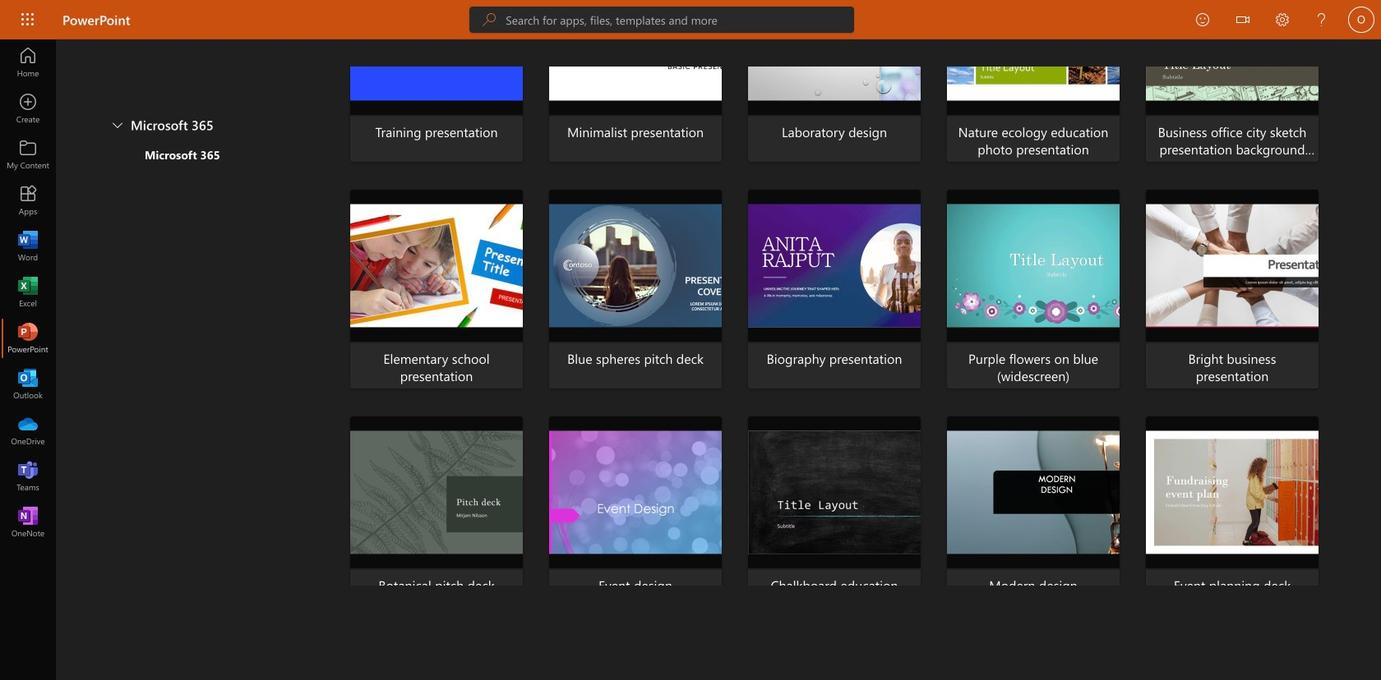 Task type: vqa. For each thing, say whether or not it's contained in the screenshot.
Navigation
yes



Task type: describe. For each thing, give the bounding box(es) containing it.
outlook image
[[20, 377, 36, 393]]

Search box. Suggestions appear as you type. search field
[[506, 7, 854, 33]]

word image
[[20, 238, 36, 255]]

excel image
[[20, 284, 36, 301]]

onedrive image
[[20, 423, 36, 439]]

apps image
[[20, 192, 36, 209]]



Task type: locate. For each thing, give the bounding box(es) containing it.
powerpoint image
[[20, 330, 36, 347]]

navigation
[[0, 39, 56, 546]]

main content
[[56, 0, 1381, 616]]

create image
[[20, 100, 36, 117]]

application
[[0, 0, 1381, 681]]

teams image
[[20, 469, 36, 485]]

banner
[[0, 0, 1381, 42]]

home image
[[20, 54, 36, 71]]

None search field
[[470, 7, 854, 33]]

option
[[118, 146, 306, 169]]

my content image
[[20, 146, 36, 163]]

onenote image
[[20, 515, 36, 531]]



